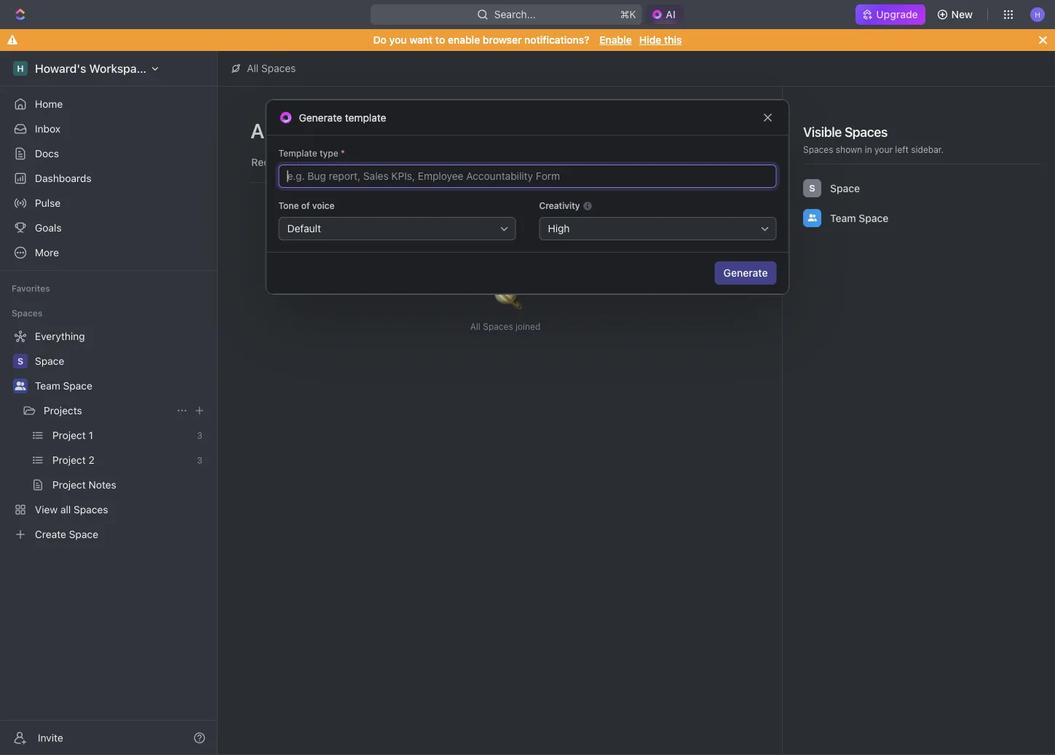 Task type: locate. For each thing, give the bounding box(es) containing it.
generate for generate
[[724, 267, 768, 279]]

1 vertical spatial user group image
[[15, 382, 26, 390]]

new
[[952, 8, 973, 20], [698, 125, 719, 137]]

space up search... button
[[722, 125, 751, 137]]

search... up do you want to enable browser notifications? enable hide this
[[494, 8, 536, 20]]

all
[[247, 62, 259, 74], [251, 118, 275, 142], [470, 321, 481, 331]]

left
[[895, 144, 909, 154]]

new up search... button
[[698, 125, 719, 137]]

voice
[[312, 200, 335, 210]]

team space down in
[[830, 212, 889, 224]]

team inside sidebar 'navigation'
[[35, 380, 60, 392]]

search... button
[[690, 151, 760, 174]]

invite
[[38, 732, 63, 744]]

team up projects
[[35, 380, 60, 392]]

0 vertical spatial team
[[830, 212, 856, 224]]

pulse link
[[6, 192, 211, 215]]

upgrade
[[876, 8, 918, 20]]

1 vertical spatial search...
[[710, 156, 752, 168]]

search...
[[494, 8, 536, 20], [710, 156, 752, 168]]

generate inside button
[[724, 267, 768, 279]]

high button
[[539, 217, 777, 240]]

space down shown on the top right of page
[[830, 182, 860, 194]]

0 vertical spatial new
[[952, 8, 973, 20]]

1 horizontal spatial team
[[830, 212, 856, 224]]

all spaces joined
[[470, 321, 541, 331]]

0 vertical spatial team space
[[830, 212, 889, 224]]

team space
[[830, 212, 889, 224], [35, 380, 92, 392]]

0 horizontal spatial new
[[698, 125, 719, 137]]

new right upgrade
[[952, 8, 973, 20]]

1 vertical spatial team
[[35, 380, 60, 392]]

1 horizontal spatial user group image
[[808, 214, 817, 221]]

⌘k
[[620, 8, 636, 20]]

space inside sidebar 'navigation'
[[63, 380, 92, 392]]

1 vertical spatial all spaces
[[251, 118, 350, 142]]

*
[[341, 148, 345, 158]]

to
[[435, 34, 445, 46]]

0 vertical spatial generate
[[299, 111, 342, 123]]

in
[[865, 144, 872, 154]]

spaces
[[261, 62, 296, 74], [280, 118, 350, 142], [845, 124, 888, 139], [803, 144, 833, 154], [12, 308, 43, 318], [483, 321, 513, 331]]

generate
[[299, 111, 342, 123], [724, 267, 768, 279]]

generate for generate template
[[299, 111, 342, 123]]

goals link
[[6, 216, 211, 240]]

team space up projects
[[35, 380, 92, 392]]

projects
[[44, 405, 82, 417]]

dashboards
[[35, 172, 91, 184]]

space up projects
[[63, 380, 92, 392]]

0 horizontal spatial team space
[[35, 380, 92, 392]]

1 horizontal spatial generate
[[724, 267, 768, 279]]

0 horizontal spatial search...
[[494, 8, 536, 20]]

0 vertical spatial all spaces
[[247, 62, 296, 74]]

dashboards link
[[6, 167, 211, 190]]

type
[[320, 148, 339, 158]]

new inside button
[[952, 8, 973, 20]]

pulse
[[35, 197, 61, 209]]

your
[[875, 144, 893, 154]]

tree containing team space
[[6, 325, 211, 546]]

team
[[830, 212, 856, 224], [35, 380, 60, 392]]

search... down new space
[[710, 156, 752, 168]]

1 vertical spatial generate
[[724, 267, 768, 279]]

joined
[[516, 321, 541, 331]]

0 vertical spatial all
[[247, 62, 259, 74]]

template
[[345, 111, 386, 123]]

enable
[[599, 34, 632, 46]]

space down in
[[859, 212, 889, 224]]

tone
[[279, 200, 299, 210]]

inbox link
[[6, 117, 211, 141]]

notifications?
[[524, 34, 590, 46]]

user group image
[[808, 214, 817, 221], [15, 382, 26, 390]]

enable
[[448, 34, 480, 46]]

0 horizontal spatial user group image
[[15, 382, 26, 390]]

space
[[722, 125, 751, 137], [830, 182, 860, 194], [859, 212, 889, 224], [63, 380, 92, 392]]

1 horizontal spatial new
[[952, 8, 973, 20]]

template
[[279, 148, 317, 158]]

0 vertical spatial search...
[[494, 8, 536, 20]]

1 horizontal spatial search...
[[710, 156, 752, 168]]

new inside 'button'
[[698, 125, 719, 137]]

1 horizontal spatial team space
[[830, 212, 889, 224]]

all spaces
[[247, 62, 296, 74], [251, 118, 350, 142]]

goals
[[35, 222, 62, 234]]

home
[[35, 98, 63, 110]]

team down shown on the top right of page
[[830, 212, 856, 224]]

generate template
[[299, 111, 386, 123]]

1 vertical spatial team space
[[35, 380, 92, 392]]

1 vertical spatial new
[[698, 125, 719, 137]]

hide
[[639, 34, 662, 46]]

new for new space
[[698, 125, 719, 137]]

0 horizontal spatial generate
[[299, 111, 342, 123]]

tree
[[6, 325, 211, 546]]

upgrade link
[[856, 4, 925, 25]]

home link
[[6, 92, 211, 116]]

template type *
[[279, 148, 345, 158]]

shown
[[836, 144, 862, 154]]

0 horizontal spatial team
[[35, 380, 60, 392]]



Task type: vqa. For each thing, say whether or not it's contained in the screenshot.
Favorites
yes



Task type: describe. For each thing, give the bounding box(es) containing it.
user group image inside tree
[[15, 382, 26, 390]]

team space inside team space link
[[35, 380, 92, 392]]

want
[[409, 34, 433, 46]]

new for new
[[952, 8, 973, 20]]

default button
[[279, 217, 516, 240]]

favorites
[[12, 283, 50, 293]]

high
[[548, 222, 570, 234]]

0 vertical spatial user group image
[[808, 214, 817, 221]]

creativity
[[539, 200, 582, 210]]

tree inside sidebar 'navigation'
[[6, 325, 211, 546]]

projects link
[[44, 399, 170, 422]]

new space
[[698, 125, 751, 137]]

browser
[[483, 34, 522, 46]]

new button
[[931, 3, 982, 26]]

sidebar navigation
[[0, 51, 218, 755]]

high button
[[539, 217, 777, 240]]

2 vertical spatial all
[[470, 321, 481, 331]]

visible spaces spaces shown in your left sidebar.
[[803, 124, 944, 154]]

team space link
[[35, 374, 208, 398]]

of
[[301, 200, 310, 210]]

do
[[373, 34, 387, 46]]

spaces inside sidebar 'navigation'
[[12, 308, 43, 318]]

1 vertical spatial all
[[251, 118, 275, 142]]

default button
[[279, 217, 516, 240]]

tone of voice
[[279, 200, 335, 210]]

generate button
[[715, 261, 777, 285]]

space inside 'button'
[[722, 125, 751, 137]]

docs link
[[6, 142, 211, 165]]

sidebar.
[[911, 144, 944, 154]]

search... inside search... button
[[710, 156, 752, 168]]

visible
[[803, 124, 842, 139]]

favorites button
[[6, 280, 56, 297]]

do you want to enable browser notifications? enable hide this
[[373, 34, 682, 46]]

docs
[[35, 147, 59, 159]]

new space button
[[677, 119, 760, 143]]

inbox
[[35, 123, 60, 135]]

you
[[389, 34, 407, 46]]

e.g. Bug report, Sales KPIs, Employee Accountability Form text field
[[287, 165, 768, 187]]

default
[[287, 222, 321, 234]]

this
[[664, 34, 682, 46]]



